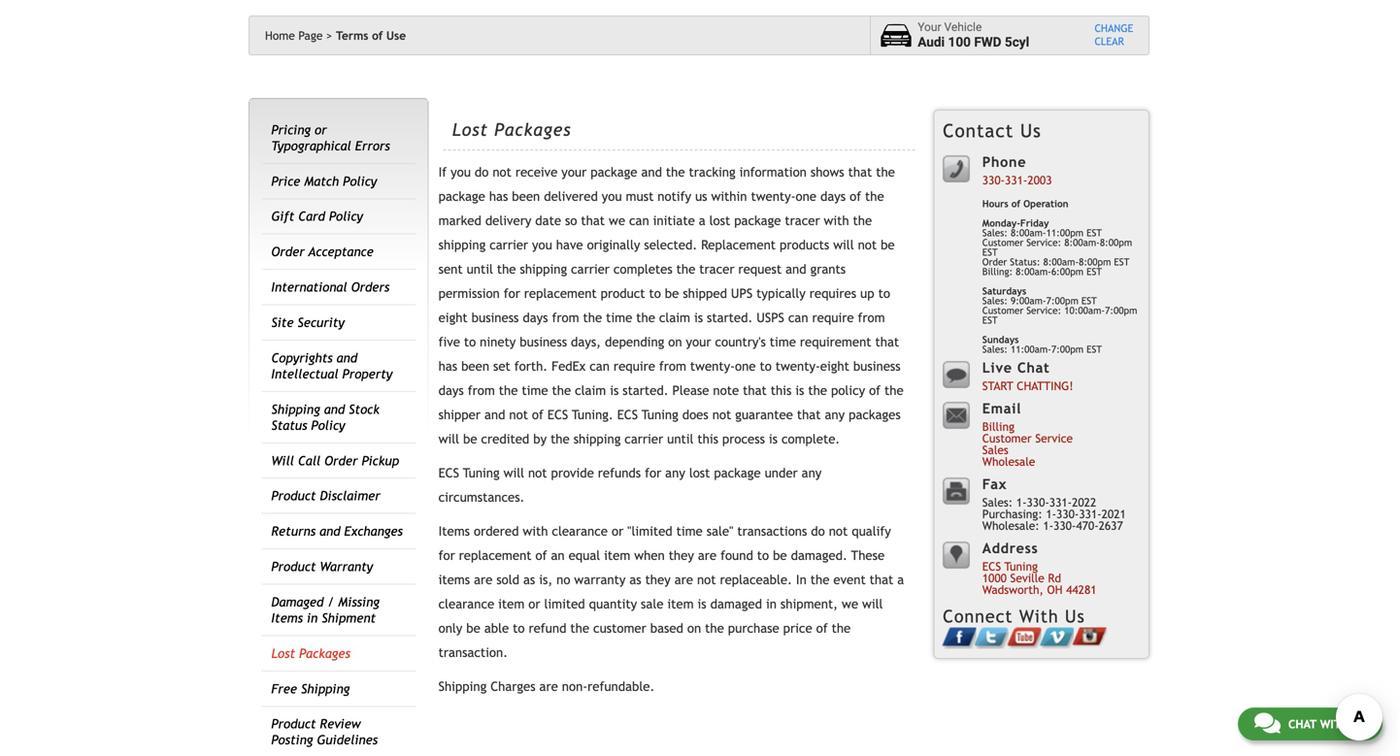 Task type: describe. For each thing, give the bounding box(es) containing it.
items inside damaged / missing items in shipment
[[271, 611, 303, 626]]

guidelines
[[317, 733, 378, 748]]

is down shipped
[[694, 310, 703, 325]]

8:00am- down the 11:00pm
[[1044, 256, 1079, 268]]

2 vertical spatial business
[[854, 359, 901, 374]]

items inside items ordered with clearance or "limited time sale" transactions do not qualify for replacement of an equal item when they are found to be damaged. these items are sold as is, no warranty as they are not replaceable. in the event that a clearance item or limited quantity sale item is damaged in shipment, we will only be able to refund the customer based on the purchase price of the transaction.
[[439, 524, 470, 539]]

0 horizontal spatial business
[[472, 310, 519, 325]]

twenty- down the information
[[751, 189, 796, 204]]

0 vertical spatial they
[[669, 548, 694, 563]]

0 vertical spatial can
[[629, 213, 649, 228]]

international orders
[[271, 280, 390, 295]]

us for chat
[[1353, 718, 1366, 731]]

order acceptance
[[271, 244, 374, 259]]

will inside items ordered with clearance or "limited time sale" transactions do not qualify for replacement of an equal item when they are found to be damaged. these items are sold as is, no warranty as they are not replaceable. in the event that a clearance item or limited quantity sale item is damaged in shipment, we will only be able to refund the customer based on the purchase price of the transaction.
[[862, 597, 883, 612]]

fax sales: 1-330-331-2022 purchasing: 1-330-331-2021 wholesale: 1-330-470-2637
[[983, 476, 1126, 533]]

that up complete.
[[797, 408, 821, 423]]

10:00am-
[[1065, 305, 1105, 316]]

country's
[[715, 335, 766, 350]]

2 horizontal spatial can
[[789, 310, 809, 325]]

forth.
[[515, 359, 548, 374]]

international orders link
[[271, 280, 390, 295]]

from up please
[[659, 359, 687, 374]]

free shipping link
[[271, 682, 350, 697]]

0 horizontal spatial can
[[590, 359, 610, 374]]

1 vertical spatial claim
[[575, 383, 606, 398]]

gift
[[271, 209, 294, 224]]

ecs right the tuning. at left bottom
[[617, 408, 638, 423]]

wholesale
[[983, 455, 1036, 468]]

2 horizontal spatial carrier
[[625, 432, 663, 447]]

product disclaimer
[[271, 489, 380, 504]]

2637
[[1099, 519, 1123, 533]]

match
[[304, 174, 339, 189]]

1 sales: from the top
[[983, 227, 1008, 238]]

found
[[721, 548, 753, 563]]

9:00am-
[[1011, 295, 1047, 306]]

purchasing:
[[983, 507, 1043, 521]]

will inside ecs tuning will not provide refunds for any lost package under any circumstances.
[[504, 466, 524, 481]]

0 vertical spatial until
[[467, 262, 493, 277]]

copyrights and intellectual property
[[271, 351, 393, 382]]

time down "usps"
[[770, 335, 796, 350]]

0 vertical spatial clearance
[[552, 524, 608, 539]]

with inside items ordered with clearance or "limited time sale" transactions do not qualify for replacement of an equal item when they are found to be damaged. these items are sold as is, no warranty as they are not replaceable. in the event that a clearance item or limited quantity sale item is damaged in shipment, we will only be able to refund the customer based on the purchase price of the transaction.
[[523, 524, 548, 539]]

will
[[271, 453, 294, 468]]

1 vertical spatial 8:00pm
[[1079, 256, 1111, 268]]

0 vertical spatial 8:00pm
[[1100, 237, 1133, 248]]

home page link
[[265, 29, 332, 42]]

an
[[551, 548, 565, 563]]

that right shows
[[848, 165, 872, 180]]

1 as from the left
[[523, 573, 535, 588]]

330- down 2022
[[1054, 519, 1076, 533]]

and up must
[[641, 165, 662, 180]]

equal
[[569, 548, 600, 563]]

policy inside shipping and stock status policy
[[311, 418, 345, 433]]

five
[[439, 335, 460, 350]]

are left non- in the bottom left of the page
[[540, 679, 558, 695]]

typically
[[757, 286, 806, 301]]

policy for price match policy
[[343, 174, 377, 189]]

1 horizontal spatial claim
[[659, 310, 691, 325]]

twenty- down requirement at the right top of the page
[[776, 359, 820, 374]]

100
[[948, 35, 971, 50]]

2003
[[1028, 173, 1052, 187]]

1 vertical spatial eight
[[820, 359, 850, 374]]

ecs tuning will not provide refunds for any lost package under any circumstances.
[[439, 466, 822, 505]]

from up days,
[[552, 310, 579, 325]]

contact
[[943, 120, 1014, 141]]

audi
[[918, 35, 945, 50]]

will call order pickup link
[[271, 453, 399, 468]]

and down products
[[786, 262, 807, 277]]

0 horizontal spatial order
[[271, 244, 305, 259]]

1 vertical spatial your
[[686, 335, 711, 350]]

2 customer from the top
[[983, 305, 1024, 316]]

2 service: from the top
[[1027, 305, 1062, 316]]

and inside the copyrights and intellectual property
[[337, 351, 358, 366]]

0 horizontal spatial packages
[[299, 646, 350, 661]]

by
[[533, 432, 547, 447]]

1 vertical spatial clearance
[[439, 597, 495, 612]]

will down shipper
[[439, 432, 459, 447]]

1 horizontal spatial you
[[532, 238, 552, 253]]

clear
[[1095, 35, 1124, 48]]

that right the so on the top left of the page
[[581, 213, 605, 228]]

sales: inside fax sales: 1-330-331-2022 purchasing: 1-330-331-2021 wholesale: 1-330-470-2637
[[983, 496, 1013, 509]]

status
[[271, 418, 307, 433]]

0 vertical spatial you
[[451, 165, 471, 180]]

1 vertical spatial business
[[520, 335, 567, 350]]

service
[[1036, 432, 1073, 445]]

1 vertical spatial until
[[667, 432, 694, 447]]

missing
[[338, 595, 380, 610]]

product for product warranty
[[271, 559, 316, 575]]

0 horizontal spatial one
[[735, 359, 756, 374]]

330-331-2003 link
[[983, 173, 1052, 187]]

address
[[983, 540, 1039, 556]]

1 horizontal spatial lost packages
[[452, 120, 571, 140]]

ecs left the tuning. at left bottom
[[548, 408, 568, 423]]

1 horizontal spatial tracer
[[785, 213, 820, 228]]

0 horizontal spatial any
[[665, 466, 686, 481]]

2021
[[1102, 507, 1126, 521]]

security
[[298, 315, 345, 330]]

qualify
[[852, 524, 891, 539]]

1 vertical spatial carrier
[[571, 262, 610, 277]]

11:00pm
[[1047, 227, 1084, 238]]

is,
[[539, 573, 553, 588]]

2 vertical spatial shipping
[[574, 432, 621, 447]]

1 horizontal spatial order
[[325, 453, 358, 468]]

non-
[[562, 679, 588, 695]]

of inside hours of operation monday-friday sales: 8:00am-11:00pm est customer service: 8:00am-8:00pm est order status: 8:00am-8:00pm est billing: 8:00am-6:00pm est saturdays sales: 9:00am-7:00pm est customer service: 10:00am-7:00pm est sundays sales: 11:00am-7:00pm est
[[1012, 198, 1021, 209]]

1 horizontal spatial packages
[[495, 120, 571, 140]]

not up credited
[[509, 408, 528, 423]]

circumstances.
[[439, 490, 525, 505]]

that inside items ordered with clearance or "limited time sale" transactions do not qualify for replacement of an equal item when they are found to be damaged. these items are sold as is, no warranty as they are not replaceable. in the event that a clearance item or limited quantity sale item is damaged in shipment, we will only be able to refund the customer based on the purchase price of the transaction.
[[870, 573, 894, 588]]

on inside items ordered with clearance or "limited time sale" transactions do not qualify for replacement of an equal item when they are found to be damaged. these items are sold as is, no warranty as they are not replaceable. in the event that a clearance item or limited quantity sale item is damaged in shipment, we will only be able to refund the customer based on the purchase price of the transaction.
[[688, 621, 701, 636]]

are left sold
[[474, 573, 493, 588]]

do inside items ordered with clearance or "limited time sale" transactions do not qualify for replacement of an equal item when they are found to be damaged. these items are sold as is, no warranty as they are not replaceable. in the event that a clearance item or limited quantity sale item is damaged in shipment, we will only be able to refund the customer based on the purchase price of the transaction.
[[811, 524, 825, 539]]

exchanges
[[344, 524, 403, 539]]

that right requirement at the right top of the page
[[876, 335, 899, 350]]

comments image
[[1255, 712, 1281, 735]]

in
[[796, 573, 807, 588]]

1 vertical spatial been
[[461, 359, 490, 374]]

are up based
[[675, 573, 693, 588]]

1 service: from the top
[[1027, 237, 1062, 248]]

from down set
[[468, 383, 495, 398]]

0 horizontal spatial started.
[[623, 383, 669, 398]]

to down country's
[[760, 359, 772, 374]]

with inside 'link'
[[1320, 718, 1349, 731]]

chat inside 'link'
[[1289, 718, 1317, 731]]

product
[[601, 286, 645, 301]]

time down forth.
[[522, 383, 548, 398]]

us for connect
[[1065, 606, 1085, 627]]

"limited
[[628, 524, 673, 539]]

0 horizontal spatial has
[[439, 359, 458, 374]]

complete.
[[782, 432, 840, 447]]

use
[[386, 29, 406, 42]]

1 vertical spatial they
[[645, 573, 671, 588]]

your
[[918, 21, 942, 34]]

1 vertical spatial days
[[523, 310, 548, 325]]

billing link
[[983, 420, 1015, 433]]

1 horizontal spatial shipping
[[520, 262, 567, 277]]

1 vertical spatial lost packages
[[271, 646, 350, 661]]

is down guarantee
[[769, 432, 778, 447]]

will up grants
[[834, 238, 854, 253]]

chat inside live chat start chatting!
[[1018, 360, 1050, 376]]

0 vertical spatial carrier
[[490, 238, 528, 253]]

hours of operation monday-friday sales: 8:00am-11:00pm est customer service: 8:00am-8:00pm est order status: 8:00am-8:00pm est billing: 8:00am-6:00pm est saturdays sales: 9:00am-7:00pm est customer service: 10:00am-7:00pm est sundays sales: 11:00am-7:00pm est
[[983, 198, 1138, 355]]

on inside the if you do not receive your package and the tracking information shows that the package has been delivered you must notify us within twenty-one days of the marked delivery date so that we can initiate a lost package tracer with the shipping carrier you have originally selected. replacement products will not be sent until the shipping carrier completes the tracer request and grants permission for replacement product to be shipped ups typically requires up to eight business days from the time the claim is started. usps can require from five to ninety business days, depending on your country's time requirement that has been set forth. fedex can require from twenty-one to twenty-eight business days from the time the claim is started. please note that this is the policy of the shipper and not of ecs tuning. ecs tuning does not guarantee that any packages will be credited by the shipping carrier until this process is complete.
[[668, 335, 682, 350]]

package up must
[[591, 165, 638, 180]]

credited
[[481, 432, 530, 447]]

disclaimer
[[320, 489, 380, 504]]

3 sales: from the top
[[983, 344, 1008, 355]]

completes
[[614, 262, 673, 277]]

0 horizontal spatial item
[[498, 597, 525, 612]]

delivery
[[485, 213, 532, 228]]

1 horizontal spatial item
[[604, 548, 631, 563]]

damaged.
[[791, 548, 848, 563]]

time down the product
[[606, 310, 633, 325]]

packages
[[849, 408, 901, 423]]

refundable.
[[588, 679, 655, 695]]

1 horizontal spatial any
[[802, 466, 822, 481]]

that up guarantee
[[743, 383, 767, 398]]

do inside the if you do not receive your package and the tracking information shows that the package has been delivered you must notify us within twenty-one days of the marked delivery date so that we can initiate a lost package tracer with the shipping carrier you have originally selected. replacement products will not be sent until the shipping carrier completes the tracer request and grants permission for replacement product to be shipped ups typically requires up to eight business days from the time the claim is started. usps can require from five to ninety business days, depending on your country's time requirement that has been set forth. fedex can require from twenty-one to twenty-eight business days from the time the claim is started. please note that this is the policy of the shipper and not of ecs tuning. ecs tuning does not guarantee that any packages will be credited by the shipping carrier until this process is complete.
[[475, 165, 489, 180]]

for inside items ordered with clearance or "limited time sale" transactions do not qualify for replacement of an equal item when they are found to be damaged. these items are sold as is, no warranty as they are not replaceable. in the event that a clearance item or limited quantity sale item is damaged in shipment, we will only be able to refund the customer based on the purchase price of the transaction.
[[439, 548, 455, 563]]

shipment,
[[781, 597, 838, 612]]

product review posting guidelines link
[[271, 717, 378, 748]]

0 vertical spatial us
[[1021, 120, 1042, 141]]

shows
[[811, 165, 845, 180]]

1 customer from the top
[[983, 237, 1024, 248]]

0 vertical spatial started.
[[707, 310, 753, 325]]

twenty- up note
[[690, 359, 735, 374]]

2 horizontal spatial 331-
[[1079, 507, 1102, 521]]

we inside the if you do not receive your package and the tracking information shows that the package has been delivered you must notify us within twenty-one days of the marked delivery date so that we can initiate a lost package tracer with the shipping carrier you have originally selected. replacement products will not be sent until the shipping carrier completes the tracer request and grants permission for replacement product to be shipped ups typically requires up to eight business days from the time the claim is started. usps can require from five to ninety business days, depending on your country's time requirement that has been set forth. fedex can require from twenty-one to twenty-eight business days from the time the claim is started. please note that this is the policy of the shipper and not of ecs tuning. ecs tuning does not guarantee that any packages will be credited by the shipping carrier until this process is complete.
[[609, 213, 625, 228]]

is up the tuning. at left bottom
[[610, 383, 619, 398]]

8:00am- up status:
[[1011, 227, 1047, 238]]

7:00pm right 9:00am-
[[1105, 305, 1138, 316]]

8:00am- up 9:00am-
[[1016, 266, 1052, 277]]

to right the able at the left of the page
[[513, 621, 525, 636]]

is inside items ordered with clearance or "limited time sale" transactions do not qualify for replacement of an equal item when they are found to be damaged. these items are sold as is, no warranty as they are not replaceable. in the event that a clearance item or limited quantity sale item is damaged in shipment, we will only be able to refund the customer based on the purchase price of the transaction.
[[698, 597, 707, 612]]

0 vertical spatial this
[[771, 383, 792, 398]]

7:00pm down 6:00pm
[[1047, 295, 1079, 306]]

2 sales: from the top
[[983, 295, 1008, 306]]

international
[[271, 280, 347, 295]]

and up credited
[[485, 408, 505, 423]]

to right five
[[464, 335, 476, 350]]

2 horizontal spatial days
[[821, 189, 846, 204]]

under
[[765, 466, 798, 481]]

receive
[[516, 165, 558, 180]]

1 horizontal spatial has
[[489, 189, 508, 204]]

limited
[[544, 597, 585, 612]]

0 horizontal spatial shipping
[[439, 238, 486, 253]]

items
[[439, 573, 470, 588]]

notify
[[658, 189, 691, 204]]

for inside the if you do not receive your package and the tracking information shows that the package has been delivered you must notify us within twenty-one days of the marked delivery date so that we can initiate a lost package tracer with the shipping carrier you have originally selected. replacement products will not be sent until the shipping carrier completes the tracer request and grants permission for replacement product to be shipped ups typically requires up to eight business days from the time the claim is started. usps can require from five to ninety business days, depending on your country's time requirement that has been set forth. fedex can require from twenty-one to twenty-eight business days from the time the claim is started. please note that this is the policy of the shipper and not of ecs tuning. ecs tuning does not guarantee that any packages will be credited by the shipping carrier until this process is complete.
[[504, 286, 520, 301]]

from down up
[[858, 310, 885, 325]]

to down completes at the top left of the page
[[649, 286, 661, 301]]

monday-
[[983, 217, 1021, 229]]

1 horizontal spatial 331-
[[1050, 496, 1072, 509]]

wadsworth,
[[983, 583, 1044, 597]]

policy for gift card policy
[[329, 209, 363, 224]]

not down note
[[713, 408, 732, 423]]

selected.
[[644, 238, 698, 253]]

7:00pm down 10:00am-
[[1052, 344, 1084, 355]]

usps
[[757, 310, 785, 325]]

be down shipper
[[463, 432, 477, 447]]

2 vertical spatial days
[[439, 383, 464, 398]]

in inside damaged / missing items in shipment
[[307, 611, 318, 626]]

not left receive
[[493, 165, 512, 180]]

guarantee
[[735, 408, 793, 423]]

shipping for shipping charges are non-refundable.
[[439, 679, 487, 695]]

property
[[342, 367, 393, 382]]

0 vertical spatial your
[[562, 165, 587, 180]]

0 horizontal spatial tracer
[[700, 262, 735, 277]]

a inside the if you do not receive your package and the tracking information shows that the package has been delivered you must notify us within twenty-one days of the marked delivery date so that we can initiate a lost package tracer with the shipping carrier you have originally selected. replacement products will not be sent until the shipping carrier completes the tracer request and grants permission for replacement product to be shipped ups typically requires up to eight business days from the time the claim is started. usps can require from five to ninety business days, depending on your country's time requirement that has been set forth. fedex can require from twenty-one to twenty-eight business days from the time the claim is started. please note that this is the policy of the shipper and not of ecs tuning. ecs tuning does not guarantee that any packages will be credited by the shipping carrier until this process is complete.
[[699, 213, 706, 228]]

are down 'sale"'
[[698, 548, 717, 563]]

is left policy at the right bottom of page
[[796, 383, 805, 398]]

charges
[[491, 679, 536, 695]]

to right up
[[879, 286, 891, 301]]

shipment
[[322, 611, 376, 626]]

1 horizontal spatial require
[[812, 310, 854, 325]]

start
[[983, 379, 1014, 393]]

purchase
[[728, 621, 780, 636]]

package up marked
[[439, 189, 485, 204]]

1- right 'wholesale:'
[[1043, 519, 1054, 533]]

and down product disclaimer link
[[320, 524, 340, 539]]

1 horizontal spatial been
[[512, 189, 540, 204]]

1 vertical spatial this
[[698, 432, 719, 447]]

330- inside 'phone 330-331-2003'
[[983, 173, 1005, 187]]

permission
[[439, 286, 500, 301]]



Task type: locate. For each thing, give the bounding box(es) containing it.
phone
[[983, 154, 1027, 170]]

connect with us
[[943, 606, 1085, 627]]

1 product from the top
[[271, 489, 316, 504]]

will call order pickup
[[271, 453, 399, 468]]

1 vertical spatial you
[[602, 189, 622, 204]]

1-
[[1017, 496, 1027, 509], [1046, 507, 1057, 521], [1043, 519, 1054, 533]]

the
[[666, 165, 685, 180], [876, 165, 895, 180], [865, 189, 884, 204], [853, 213, 872, 228], [497, 262, 516, 277], [677, 262, 696, 277], [583, 310, 602, 325], [636, 310, 655, 325], [499, 383, 518, 398], [552, 383, 571, 398], [808, 383, 827, 398], [885, 383, 904, 398], [551, 432, 570, 447], [811, 573, 830, 588], [571, 621, 590, 636], [705, 621, 724, 636], [832, 621, 851, 636]]

product for product disclaimer
[[271, 489, 316, 504]]

1- left 2022
[[1046, 507, 1057, 521]]

orders
[[351, 280, 390, 295]]

4 sales: from the top
[[983, 496, 1013, 509]]

a
[[699, 213, 706, 228], [898, 573, 904, 588]]

tracer up products
[[785, 213, 820, 228]]

2 horizontal spatial order
[[983, 256, 1007, 268]]

any
[[825, 408, 845, 423], [665, 466, 686, 481], [802, 466, 822, 481]]

not up damaged
[[697, 573, 716, 588]]

one down country's
[[735, 359, 756, 374]]

tuning inside address ecs tuning 1000 seville rd wadsworth, oh 44281
[[1005, 560, 1038, 573]]

they
[[669, 548, 694, 563], [645, 573, 671, 588]]

they up sale
[[645, 573, 671, 588]]

3 customer from the top
[[983, 432, 1032, 445]]

product inside "product review posting guidelines"
[[271, 717, 316, 732]]

0 horizontal spatial items
[[271, 611, 303, 626]]

has down five
[[439, 359, 458, 374]]

0 vertical spatial days
[[821, 189, 846, 204]]

any inside the if you do not receive your package and the tracking information shows that the package has been delivered you must notify us within twenty-one days of the marked delivery date so that we can initiate a lost package tracer with the shipping carrier you have originally selected. replacement products will not be sent until the shipping carrier completes the tracer request and grants permission for replacement product to be shipped ups typically requires up to eight business days from the time the claim is started. usps can require from five to ninety business days, depending on your country's time requirement that has been set forth. fedex can require from twenty-one to twenty-eight business days from the time the claim is started. please note that this is the policy of the shipper and not of ecs tuning. ecs tuning does not guarantee that any packages will be credited by the shipping carrier until this process is complete.
[[825, 408, 845, 423]]

0 vertical spatial do
[[475, 165, 489, 180]]

replacement inside items ordered with clearance or "limited time sale" transactions do not qualify for replacement of an equal item when they are found to be damaged. these items are sold as is, no warranty as they are not replaceable. in the event that a clearance item or limited quantity sale item is damaged in shipment, we will only be able to refund the customer based on the purchase price of the transaction.
[[459, 548, 532, 563]]

2 vertical spatial tuning
[[1005, 560, 1038, 573]]

claim up the tuning. at left bottom
[[575, 383, 606, 398]]

items left ordered
[[439, 524, 470, 539]]

a inside items ordered with clearance or "limited time sale" transactions do not qualify for replacement of an equal item when they are found to be damaged. these items are sold as is, no warranty as they are not replaceable. in the event that a clearance item or limited quantity sale item is damaged in shipment, we will only be able to refund the customer based on the purchase price of the transaction.
[[898, 573, 904, 588]]

0 vertical spatial replacement
[[524, 286, 597, 301]]

not up damaged.
[[829, 524, 848, 539]]

clearance up equal
[[552, 524, 608, 539]]

1 horizontal spatial for
[[504, 286, 520, 301]]

until down does
[[667, 432, 694, 447]]

order inside hours of operation monday-friday sales: 8:00am-11:00pm est customer service: 8:00am-8:00pm est order status: 8:00am-8:00pm est billing: 8:00am-6:00pm est saturdays sales: 9:00am-7:00pm est customer service: 10:00am-7:00pm est sundays sales: 11:00am-7:00pm est
[[983, 256, 1007, 268]]

item
[[604, 548, 631, 563], [498, 597, 525, 612], [668, 597, 694, 612]]

1 vertical spatial us
[[1065, 606, 1085, 627]]

do right the if
[[475, 165, 489, 180]]

can down days,
[[590, 359, 610, 374]]

1 vertical spatial or
[[612, 524, 624, 539]]

331- inside 'phone 330-331-2003'
[[1005, 173, 1028, 187]]

eight up five
[[439, 310, 468, 325]]

ecs up circumstances.
[[439, 466, 459, 481]]

be down transactions at right
[[773, 548, 787, 563]]

gift card policy link
[[271, 209, 363, 224]]

your vehicle audi 100 fwd 5cyl
[[918, 21, 1030, 50]]

ecs inside ecs tuning will not provide refunds for any lost package under any circumstances.
[[439, 466, 459, 481]]

2 horizontal spatial for
[[645, 466, 662, 481]]

1 horizontal spatial a
[[898, 573, 904, 588]]

product up returns
[[271, 489, 316, 504]]

1 vertical spatial customer
[[983, 305, 1024, 316]]

shipping down the tuning. at left bottom
[[574, 432, 621, 447]]

and up the property
[[337, 351, 358, 366]]

0 vertical spatial has
[[489, 189, 508, 204]]

ordered
[[474, 524, 519, 539]]

lost inside ecs tuning will not provide refunds for any lost package under any circumstances.
[[689, 466, 710, 481]]

1 vertical spatial tuning
[[463, 466, 500, 481]]

0 horizontal spatial tuning
[[463, 466, 500, 481]]

0 vertical spatial on
[[668, 335, 682, 350]]

lost
[[452, 120, 488, 140], [271, 646, 295, 661]]

this down does
[[698, 432, 719, 447]]

1- up 'wholesale:'
[[1017, 496, 1027, 509]]

to up replaceable.
[[757, 548, 769, 563]]

to
[[649, 286, 661, 301], [879, 286, 891, 301], [464, 335, 476, 350], [760, 359, 772, 374], [757, 548, 769, 563], [513, 621, 525, 636]]

2 vertical spatial us
[[1353, 718, 1366, 731]]

returns and exchanges
[[271, 524, 403, 539]]

depending
[[605, 335, 665, 350]]

shipping inside shipping and stock status policy
[[271, 402, 320, 417]]

1 vertical spatial shipping
[[520, 262, 567, 277]]

shipping down transaction. in the left of the page
[[439, 679, 487, 695]]

1 vertical spatial require
[[614, 359, 655, 374]]

1 horizontal spatial this
[[771, 383, 792, 398]]

ecs down address
[[983, 560, 1001, 573]]

0 horizontal spatial carrier
[[490, 238, 528, 253]]

are
[[698, 548, 717, 563], [474, 573, 493, 588], [675, 573, 693, 588], [540, 679, 558, 695]]

address ecs tuning 1000 seville rd wadsworth, oh 44281
[[983, 540, 1097, 597]]

chat
[[1018, 360, 1050, 376], [1289, 718, 1317, 731]]

product down returns
[[271, 559, 316, 575]]

site security link
[[271, 315, 345, 330]]

able
[[484, 621, 509, 636]]

1 horizontal spatial can
[[629, 213, 649, 228]]

be right the only
[[466, 621, 481, 636]]

shipping down "have"
[[520, 262, 567, 277]]

has up the delivery
[[489, 189, 508, 204]]

on right depending
[[668, 335, 682, 350]]

0 horizontal spatial in
[[307, 611, 318, 626]]

when
[[634, 548, 665, 563]]

11:00am-
[[1011, 344, 1052, 355]]

package up replacement
[[734, 213, 781, 228]]

2 vertical spatial carrier
[[625, 432, 663, 447]]

tracer
[[785, 213, 820, 228], [700, 262, 735, 277]]

470-
[[1076, 519, 1099, 533]]

0 vertical spatial for
[[504, 286, 520, 301]]

item up warranty
[[604, 548, 631, 563]]

0 vertical spatial packages
[[495, 120, 571, 140]]

0 vertical spatial lost
[[710, 213, 731, 228]]

we inside items ordered with clearance or "limited time sale" transactions do not qualify for replacement of an equal item when they are found to be damaged. these items are sold as is, no warranty as they are not replaceable. in the event that a clearance item or limited quantity sale item is damaged in shipment, we will only be able to refund the customer based on the purchase price of the transaction.
[[842, 597, 859, 612]]

gift card policy
[[271, 209, 363, 224]]

you down date
[[532, 238, 552, 253]]

originally
[[587, 238, 640, 253]]

and
[[641, 165, 662, 180], [786, 262, 807, 277], [337, 351, 358, 366], [324, 402, 345, 417], [485, 408, 505, 423], [320, 524, 340, 539]]

0 vertical spatial a
[[699, 213, 706, 228]]

2 horizontal spatial shipping
[[574, 432, 621, 447]]

policy up will call order pickup
[[311, 418, 345, 433]]

0 horizontal spatial your
[[562, 165, 587, 180]]

free
[[271, 682, 297, 697]]

package down process
[[714, 466, 761, 481]]

replacement inside the if you do not receive your package and the tracking information shows that the package has been delivered you must notify us within twenty-one days of the marked delivery date so that we can initiate a lost package tracer with the shipping carrier you have originally selected. replacement products will not be sent until the shipping carrier completes the tracer request and grants permission for replacement product to be shipped ups typically requires up to eight business days from the time the claim is started. usps can require from five to ninety business days, depending on your country's time requirement that has been set forth. fedex can require from twenty-one to twenty-eight business days from the time the claim is started. please note that this is the policy of the shipper and not of ecs tuning. ecs tuning does not guarantee that any packages will be credited by the shipping carrier until this process is complete.
[[524, 286, 597, 301]]

8:00pm
[[1100, 237, 1133, 248], [1079, 256, 1111, 268]]

must
[[626, 189, 654, 204]]

tuning
[[642, 408, 679, 423], [463, 466, 500, 481], [1005, 560, 1038, 573]]

terms of use
[[336, 29, 406, 42]]

for inside ecs tuning will not provide refunds for any lost package under any circumstances.
[[645, 466, 662, 481]]

2 vertical spatial can
[[590, 359, 610, 374]]

1 vertical spatial do
[[811, 524, 825, 539]]

with inside the if you do not receive your package and the tracking information shows that the package has been delivered you must notify us within twenty-one days of the marked delivery date so that we can initiate a lost package tracer with the shipping carrier you have originally selected. replacement products will not be sent until the shipping carrier completes the tracer request and grants permission for replacement product to be shipped ups typically requires up to eight business days from the time the claim is started. usps can require from five to ninety business days, depending on your country's time requirement that has been set forth. fedex can require from twenty-one to twenty-eight business days from the time the claim is started. please note that this is the policy of the shipper and not of ecs tuning. ecs tuning does not guarantee that any packages will be credited by the shipping carrier until this process is complete.
[[824, 213, 849, 228]]

lost up marked
[[452, 120, 488, 140]]

request
[[739, 262, 782, 277]]

2 product from the top
[[271, 559, 316, 575]]

is left damaged
[[698, 597, 707, 612]]

2 horizontal spatial you
[[602, 189, 622, 204]]

warranty
[[574, 573, 626, 588]]

can right "usps"
[[789, 310, 809, 325]]

in
[[766, 597, 777, 612], [307, 611, 318, 626]]

service: down friday
[[1027, 237, 1062, 248]]

date
[[535, 213, 561, 228]]

errors
[[355, 138, 390, 153]]

0 vertical spatial or
[[315, 122, 327, 137]]

with right ordered
[[523, 524, 548, 539]]

1 vertical spatial lost
[[271, 646, 295, 661]]

time inside items ordered with clearance or "limited time sale" transactions do not qualify for replacement of an equal item when they are found to be damaged. these items are sold as is, no warranty as they are not replaceable. in the event that a clearance item or limited quantity sale item is damaged in shipment, we will only be able to refund the customer based on the purchase price of the transaction.
[[677, 524, 703, 539]]

fwd
[[974, 35, 1002, 50]]

for up items
[[439, 548, 455, 563]]

started. up country's
[[707, 310, 753, 325]]

1 vertical spatial one
[[735, 359, 756, 374]]

price match policy link
[[271, 174, 377, 189]]

or up typographical
[[315, 122, 327, 137]]

1 vertical spatial packages
[[299, 646, 350, 661]]

330- left "2637"
[[1057, 507, 1079, 521]]

change
[[1095, 22, 1134, 35]]

service:
[[1027, 237, 1062, 248], [1027, 305, 1062, 316]]

330- up 'wholesale:'
[[1027, 496, 1050, 509]]

0 vertical spatial one
[[796, 189, 817, 204]]

1 horizontal spatial eight
[[820, 359, 850, 374]]

free shipping
[[271, 682, 350, 697]]

0 vertical spatial items
[[439, 524, 470, 539]]

0 horizontal spatial as
[[523, 573, 535, 588]]

2 vertical spatial for
[[439, 548, 455, 563]]

require down depending
[[614, 359, 655, 374]]

package inside ecs tuning will not provide refunds for any lost package under any circumstances.
[[714, 466, 761, 481]]

0 horizontal spatial with
[[523, 524, 548, 539]]

in inside items ordered with clearance or "limited time sale" transactions do not qualify for replacement of an equal item when they are found to be damaged. these items are sold as is, no warranty as they are not replaceable. in the event that a clearance item or limited quantity sale item is damaged in shipment, we will only be able to refund the customer based on the purchase price of the transaction.
[[766, 597, 777, 612]]

1 horizontal spatial tuning
[[642, 408, 679, 423]]

days down shows
[[821, 189, 846, 204]]

sales: down the fax
[[983, 496, 1013, 509]]

be right products
[[881, 238, 895, 253]]

2 horizontal spatial item
[[668, 597, 694, 612]]

oh
[[1047, 583, 1063, 597]]

0 horizontal spatial chat
[[1018, 360, 1050, 376]]

1 horizontal spatial days
[[523, 310, 548, 325]]

tuning down address
[[1005, 560, 1038, 573]]

or inside the pricing or typographical errors
[[315, 122, 327, 137]]

page
[[299, 29, 323, 42]]

0 horizontal spatial or
[[315, 122, 327, 137]]

with
[[824, 213, 849, 228], [523, 524, 548, 539], [1320, 718, 1349, 731]]

chatting!
[[1017, 379, 1074, 393]]

0 vertical spatial service:
[[1027, 237, 1062, 248]]

rd
[[1048, 571, 1062, 585]]

0 horizontal spatial you
[[451, 165, 471, 180]]

phone 330-331-2003
[[983, 154, 1052, 187]]

ninety
[[480, 335, 516, 350]]

lost packages up receive
[[452, 120, 571, 140]]

chat right comments image on the right bottom of page
[[1289, 718, 1317, 731]]

0 horizontal spatial been
[[461, 359, 490, 374]]

be
[[881, 238, 895, 253], [665, 286, 679, 301], [463, 432, 477, 447], [773, 548, 787, 563], [466, 621, 481, 636]]

eight
[[439, 310, 468, 325], [820, 359, 850, 374]]

not inside ecs tuning will not provide refunds for any lost package under any circumstances.
[[528, 466, 547, 481]]

shipping down marked
[[439, 238, 486, 253]]

1 horizontal spatial with
[[824, 213, 849, 228]]

terms
[[336, 29, 369, 42]]

2 horizontal spatial business
[[854, 359, 901, 374]]

1 vertical spatial service:
[[1027, 305, 1062, 316]]

1 horizontal spatial on
[[688, 621, 701, 636]]

0 vertical spatial eight
[[439, 310, 468, 325]]

1 vertical spatial items
[[271, 611, 303, 626]]

us
[[695, 189, 708, 204]]

status:
[[1010, 256, 1041, 268]]

requirement
[[800, 335, 872, 350]]

shipping down 'lost packages' link
[[301, 682, 350, 697]]

process
[[723, 432, 765, 447]]

1 horizontal spatial as
[[630, 573, 642, 588]]

initiate
[[653, 213, 695, 228]]

sales: up the live
[[983, 344, 1008, 355]]

lost inside the if you do not receive your package and the tracking information shows that the package has been delivered you must notify us within twenty-one days of the marked delivery date so that we can initiate a lost package tracer with the shipping carrier you have originally selected. replacement products will not be sent until the shipping carrier completes the tracer request and grants permission for replacement product to be shipped ups typically requires up to eight business days from the time the claim is started. usps can require from five to ninety business days, depending on your country's time requirement that has been set forth. fedex can require from twenty-one to twenty-eight business days from the time the claim is started. please note that this is the policy of the shipper and not of ecs tuning. ecs tuning does not guarantee that any packages will be credited by the shipping carrier until this process is complete.
[[710, 213, 731, 228]]

this up guarantee
[[771, 383, 792, 398]]

0 vertical spatial lost
[[452, 120, 488, 140]]

refunds
[[598, 466, 641, 481]]

home page
[[265, 29, 323, 42]]

fedex
[[552, 359, 586, 374]]

for right the refunds
[[645, 466, 662, 481]]

and inside shipping and stock status policy
[[324, 402, 345, 417]]

not up up
[[858, 238, 877, 253]]

0 vertical spatial shipping
[[439, 238, 486, 253]]

friday
[[1021, 217, 1049, 229]]

shipping and stock status policy link
[[271, 402, 380, 433]]

tuning inside the if you do not receive your package and the tracking information shows that the package has been delivered you must notify us within twenty-one days of the marked delivery date so that we can initiate a lost package tracer with the shipping carrier you have originally selected. replacement products will not be sent until the shipping carrier completes the tracer request and grants permission for replacement product to be shipped ups typically requires up to eight business days from the time the claim is started. usps can require from five to ninety business days, depending on your country's time requirement that has been set forth. fedex can require from twenty-one to twenty-eight business days from the time the claim is started. please note that this is the policy of the shipper and not of ecs tuning. ecs tuning does not guarantee that any packages will be credited by the shipping carrier until this process is complete.
[[642, 408, 679, 423]]

0 vertical spatial tuning
[[642, 408, 679, 423]]

0 horizontal spatial require
[[614, 359, 655, 374]]

1 horizontal spatial business
[[520, 335, 567, 350]]

on right based
[[688, 621, 701, 636]]

1 horizontal spatial clearance
[[552, 524, 608, 539]]

shipping for shipping and stock status policy
[[271, 402, 320, 417]]

1 horizontal spatial or
[[529, 597, 540, 612]]

2 vertical spatial policy
[[311, 418, 345, 433]]

us down 44281
[[1065, 606, 1085, 627]]

packages up receive
[[495, 120, 571, 140]]

1 vertical spatial product
[[271, 559, 316, 575]]

they right when
[[669, 548, 694, 563]]

1 horizontal spatial items
[[439, 524, 470, 539]]

tuning inside ecs tuning will not provide refunds for any lost package under any circumstances.
[[463, 466, 500, 481]]

customer inside email billing customer service sales wholesale
[[983, 432, 1032, 445]]

0 horizontal spatial this
[[698, 432, 719, 447]]

8:00pm right the 11:00pm
[[1100, 237, 1133, 248]]

be left shipped
[[665, 286, 679, 301]]

7:00pm
[[1047, 295, 1079, 306], [1105, 305, 1138, 316], [1052, 344, 1084, 355]]

1 vertical spatial we
[[842, 597, 859, 612]]

us
[[1021, 120, 1042, 141], [1065, 606, 1085, 627], [1353, 718, 1366, 731]]

ecs inside address ecs tuning 1000 seville rd wadsworth, oh 44281
[[983, 560, 1001, 573]]

any down policy at the right bottom of page
[[825, 408, 845, 423]]

1 vertical spatial tracer
[[700, 262, 735, 277]]

transaction.
[[439, 645, 508, 661]]

not down the by
[[528, 466, 547, 481]]

product for product review posting guidelines
[[271, 717, 316, 732]]

0 vertical spatial business
[[472, 310, 519, 325]]

posting
[[271, 733, 313, 748]]

business
[[472, 310, 519, 325], [520, 335, 567, 350], [854, 359, 901, 374]]

items ordered with clearance or "limited time sale" transactions do not qualify for replacement of an equal item when they are found to be damaged. these items are sold as is, no warranty as they are not replaceable. in the event that a clearance item or limited quantity sale item is damaged in shipment, we will only be able to refund the customer based on the purchase price of the transaction.
[[439, 524, 904, 661]]

customer service link
[[983, 432, 1073, 445]]

1 horizontal spatial one
[[796, 189, 817, 204]]

3 product from the top
[[271, 717, 316, 732]]

fax
[[983, 476, 1007, 492]]

grants
[[811, 262, 846, 277]]

or down the is,
[[529, 597, 540, 612]]

1 horizontal spatial chat
[[1289, 718, 1317, 731]]

2022
[[1072, 496, 1097, 509]]

policy
[[343, 174, 377, 189], [329, 209, 363, 224], [311, 418, 345, 433]]

have
[[556, 238, 583, 253]]

sale"
[[707, 524, 734, 539]]

product up posting
[[271, 717, 316, 732]]

us up phone
[[1021, 120, 1042, 141]]

2 vertical spatial or
[[529, 597, 540, 612]]

us inside 'link'
[[1353, 718, 1366, 731]]

8:00am- up 6:00pm
[[1065, 237, 1100, 248]]

damaged / missing items in shipment link
[[271, 595, 380, 626]]

1 vertical spatial replacement
[[459, 548, 532, 563]]

policy right the card
[[329, 209, 363, 224]]

1 horizontal spatial do
[[811, 524, 825, 539]]

been left set
[[461, 359, 490, 374]]

2 horizontal spatial with
[[1320, 718, 1349, 731]]

1 vertical spatial chat
[[1289, 718, 1317, 731]]

2 as from the left
[[630, 573, 642, 588]]

or left "limited
[[612, 524, 624, 539]]

a down us at the top
[[699, 213, 706, 228]]

claim down shipped
[[659, 310, 691, 325]]

sales: down hours
[[983, 227, 1008, 238]]

require
[[812, 310, 854, 325], [614, 359, 655, 374]]

order acceptance link
[[271, 244, 374, 259]]

connect
[[943, 606, 1013, 627]]

order right call
[[325, 453, 358, 468]]

has
[[489, 189, 508, 204], [439, 359, 458, 374]]

been
[[512, 189, 540, 204], [461, 359, 490, 374]]

lost packages up free shipping
[[271, 646, 350, 661]]



Task type: vqa. For each thing, say whether or not it's contained in the screenshot.
been to the top
yes



